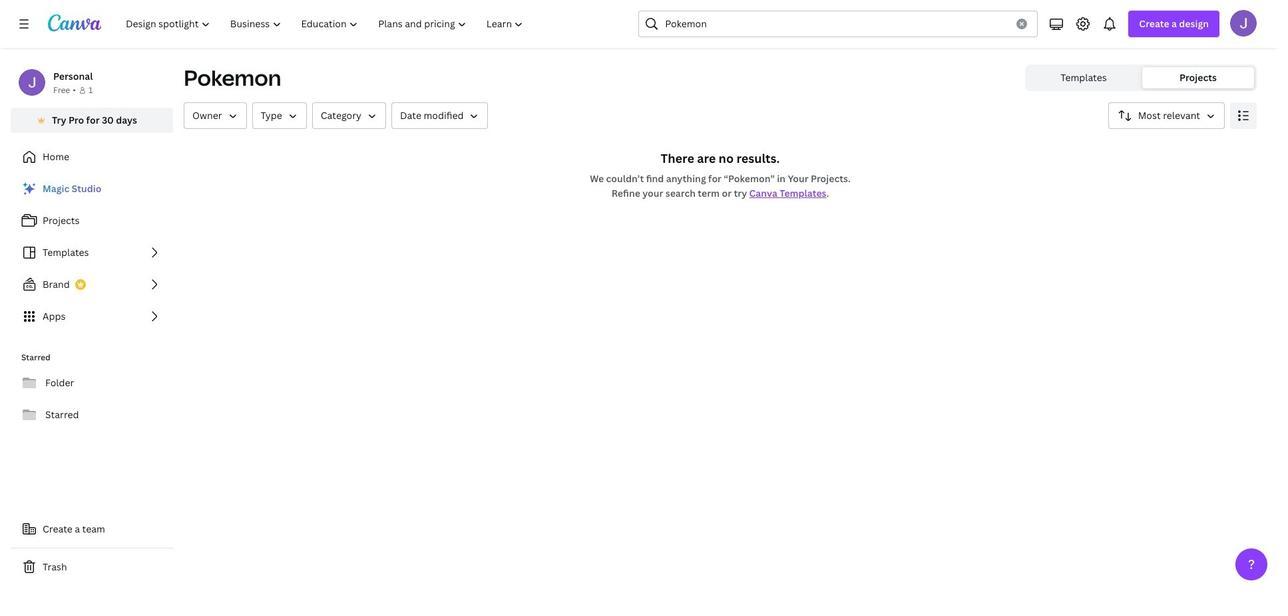 Task type: locate. For each thing, give the bounding box(es) containing it.
None button
[[1108, 103, 1225, 129]]

Date modified button
[[391, 103, 488, 129]]

Category button
[[312, 103, 386, 129]]

list
[[11, 176, 173, 330]]

None search field
[[639, 11, 1038, 37]]



Task type: vqa. For each thing, say whether or not it's contained in the screenshot.
the rightmost data
no



Task type: describe. For each thing, give the bounding box(es) containing it.
Type button
[[252, 103, 307, 129]]

Owner button
[[184, 103, 247, 129]]

Search search field
[[665, 11, 1009, 37]]

jacob simon image
[[1230, 10, 1257, 37]]

top level navigation element
[[117, 11, 535, 37]]



